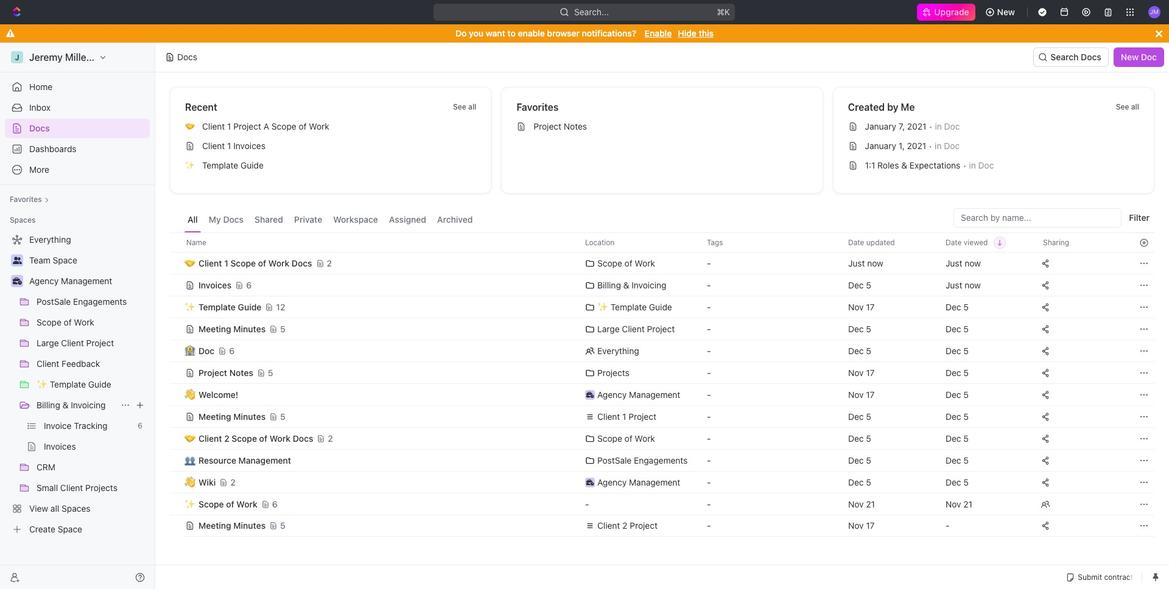 Task type: describe. For each thing, give the bounding box(es) containing it.
small
[[37, 483, 58, 494]]

scope down wiki
[[199, 499, 224, 510]]

workspace inside button
[[333, 214, 378, 225]]

project notes inside row
[[199, 368, 253, 378]]

by
[[888, 102, 899, 113]]

0 horizontal spatial spaces
[[10, 216, 36, 225]]

client 2 scope of work docs
[[199, 434, 313, 444]]

6 for invoices
[[246, 280, 252, 290]]

row containing resource management
[[170, 450, 1155, 472]]

meeting for client 2 project
[[199, 521, 231, 531]]

all
[[188, 214, 198, 225]]

row containing project notes
[[170, 361, 1155, 385]]

2 vertical spatial in
[[970, 160, 977, 171]]

business time image for nov 17
[[587, 392, 594, 398]]

space for create space
[[58, 525, 82, 535]]

management up client 1 project
[[629, 390, 681, 400]]

client 1 invoices
[[202, 141, 266, 151]]

client for client 1 scope of work docs
[[199, 258, 222, 268]]

docs link
[[5, 119, 150, 138]]

1 for client 1 scope of work docs
[[224, 258, 228, 268]]

crm link
[[37, 458, 147, 478]]

projects inside tree
[[85, 483, 118, 494]]

1:1
[[866, 160, 876, 171]]

tab list containing all
[[185, 208, 476, 233]]

row containing name
[[170, 233, 1155, 253]]

2 horizontal spatial &
[[902, 160, 908, 171]]

expectations
[[910, 160, 961, 171]]

1 for client 1 project
[[623, 412, 627, 422]]

name
[[186, 238, 206, 247]]

template guide inside row
[[199, 302, 262, 312]]

updated
[[867, 238, 895, 247]]

2 for wiki
[[231, 477, 236, 488]]

doc inside button
[[1142, 52, 1158, 62]]

minutes for client 1 project
[[234, 412, 266, 422]]

want
[[486, 28, 506, 38]]

do
[[456, 28, 467, 38]]

upgrade
[[935, 7, 970, 17]]

nov for projects
[[849, 368, 864, 378]]

resource management
[[199, 455, 291, 466]]

this
[[699, 28, 714, 38]]

new doc button
[[1114, 48, 1165, 67]]

workspace button
[[330, 208, 381, 233]]

business time image for dec 5
[[587, 480, 594, 486]]

search docs button
[[1034, 48, 1109, 67]]

to
[[508, 28, 516, 38]]

meeting minutes for client 1 project
[[199, 412, 266, 422]]

✨ template guide inside sidebar navigation
[[37, 380, 111, 390]]

welcome! button
[[185, 384, 571, 406]]

nov 17 for management
[[849, 390, 875, 400]]

nov 17 for template
[[849, 302, 875, 312]]

team space link
[[29, 251, 147, 271]]

invoices link
[[44, 437, 147, 457]]

scope up resource management
[[232, 434, 257, 444]]

scope inside scope of work link
[[37, 317, 61, 328]]

browser
[[547, 28, 580, 38]]

client feedback
[[37, 359, 100, 369]]

recent
[[185, 102, 217, 113]]

⌘k
[[718, 7, 731, 17]]

guide inside sidebar navigation
[[88, 380, 111, 390]]

✨ inside tree
[[37, 380, 48, 390]]

✨ template guide inside row
[[598, 302, 673, 312]]

in for january 1, 2021
[[935, 141, 942, 151]]

notes inside row
[[230, 368, 253, 378]]

0 vertical spatial invoices
[[234, 141, 266, 151]]

scope of work down location
[[598, 258, 656, 268]]

date updated button
[[841, 233, 903, 252]]

a
[[264, 121, 269, 132]]

home link
[[5, 77, 150, 97]]

inbox
[[29, 102, 51, 113]]

• inside 1:1 roles & expectations • in doc
[[964, 161, 967, 170]]

view all spaces link
[[5, 500, 147, 519]]

✨ template guide link
[[37, 375, 147, 395]]

meeting minutes for client 2 project
[[199, 521, 266, 531]]

viewed
[[964, 238, 989, 247]]

miller's
[[65, 52, 98, 63]]

agency inside tree
[[29, 276, 59, 286]]

agency management inside tree
[[29, 276, 112, 286]]

see all button for recent
[[448, 100, 482, 115]]

create space link
[[5, 520, 147, 540]]

scope of work down wiki
[[199, 499, 258, 510]]

doc inside row
[[199, 346, 215, 356]]

agency for dec 5
[[598, 477, 627, 488]]

you
[[469, 28, 484, 38]]

🤝
[[185, 122, 195, 131]]

home
[[29, 82, 53, 92]]

nov for ✨ template guide
[[849, 302, 864, 312]]

scope of work down client 1 project
[[598, 434, 656, 444]]

agency management for nov
[[598, 390, 681, 400]]

new button
[[981, 2, 1023, 22]]

& inside row
[[624, 280, 630, 290]]

0 vertical spatial ✨
[[185, 161, 195, 170]]

jeremy
[[29, 52, 63, 63]]

scope of work link
[[37, 313, 147, 333]]

invoicing inside row
[[632, 280, 667, 290]]

notes inside 'link'
[[564, 121, 587, 132]]

tags
[[707, 238, 724, 247]]

nov 17 for 2
[[849, 521, 875, 531]]

project inside 'link'
[[534, 121, 562, 132]]

management up client 2 project
[[629, 477, 681, 488]]

client for client 2 project
[[598, 521, 620, 531]]

wiki
[[199, 477, 216, 488]]

filter button
[[1125, 208, 1155, 228]]

assigned button
[[386, 208, 430, 233]]

filter
[[1130, 213, 1150, 223]]

dashboards
[[29, 144, 77, 154]]

1,
[[899, 141, 905, 151]]

client 1 invoices link
[[180, 136, 486, 156]]

my docs button
[[206, 208, 247, 233]]

12
[[276, 302, 285, 312]]

billing & invoicing inside row
[[598, 280, 667, 290]]

workspace inside sidebar navigation
[[100, 52, 151, 63]]

postsale inside sidebar navigation
[[37, 297, 71, 307]]

billing inside tree
[[37, 400, 60, 411]]

created by me
[[849, 102, 916, 113]]

projects inside row
[[598, 368, 630, 378]]

scope right a
[[272, 121, 297, 132]]

assigned
[[389, 214, 426, 225]]

large client project inside tree
[[37, 338, 114, 349]]

meeting for large client project
[[199, 324, 231, 334]]

row containing wiki
[[170, 471, 1155, 495]]

row containing welcome!
[[170, 384, 1155, 406]]

date updated
[[849, 238, 895, 247]]

date viewed button
[[939, 233, 1007, 252]]

jm button
[[1145, 2, 1165, 22]]

jeremy miller's workspace, , element
[[11, 51, 23, 63]]

notifications?
[[582, 28, 637, 38]]

6 for scope of work
[[272, 499, 278, 510]]

team
[[29, 255, 50, 266]]

inbox link
[[5, 98, 150, 118]]

hide
[[678, 28, 697, 38]]

resource
[[199, 455, 236, 466]]

private button
[[291, 208, 326, 233]]

1 21 from the left
[[867, 499, 876, 510]]

14 row from the top
[[170, 514, 1155, 539]]

row containing scope of work
[[170, 493, 1155, 517]]

nov for client 2 project
[[849, 521, 864, 531]]

all button
[[185, 208, 201, 233]]

billing & invoicing inside sidebar navigation
[[37, 400, 106, 411]]

agency management link
[[29, 272, 147, 291]]

just now for 5
[[946, 280, 981, 290]]

see all for recent
[[453, 102, 477, 111]]

j
[[15, 53, 19, 62]]

row containing client 1 scope of work docs
[[170, 251, 1155, 276]]

large client project link
[[37, 334, 147, 353]]

docs inside my docs button
[[223, 214, 244, 225]]

created
[[849, 102, 885, 113]]

postsale engagements inside row
[[598, 455, 688, 466]]

archived button
[[434, 208, 476, 233]]

client 1 project a scope of work
[[202, 121, 330, 132]]

2 17 from the top
[[867, 368, 875, 378]]

row containing template guide
[[170, 295, 1155, 320]]

sidebar navigation
[[0, 43, 158, 590]]

tracking
[[74, 421, 108, 431]]

my
[[209, 214, 221, 225]]

2 for client 2 scope of work docs
[[328, 434, 333, 444]]

1 for client 1 invoices
[[227, 141, 231, 151]]

management inside button
[[239, 455, 291, 466]]

invoices inside tree
[[44, 442, 76, 452]]



Task type: vqa. For each thing, say whether or not it's contained in the screenshot.


Task type: locate. For each thing, give the bounding box(es) containing it.
january for january 7, 2021
[[866, 121, 897, 132]]

2 meeting minutes from the top
[[199, 412, 266, 422]]

client for client 2 scope of work docs
[[199, 434, 222, 444]]

2 minutes from the top
[[234, 412, 266, 422]]

2 see all button from the left
[[1112, 100, 1145, 115]]

postsale down client 1 project
[[598, 455, 632, 466]]

0 horizontal spatial ✨
[[37, 380, 48, 390]]

of
[[299, 121, 307, 132], [258, 258, 266, 268], [625, 258, 633, 268], [64, 317, 72, 328], [259, 434, 268, 444], [625, 434, 633, 444], [226, 499, 234, 510]]

january 1, 2021 • in doc
[[866, 141, 960, 151]]

0 horizontal spatial nov 21
[[849, 499, 876, 510]]

1 horizontal spatial everything
[[598, 346, 640, 356]]

scope of work inside sidebar navigation
[[37, 317, 94, 328]]

location
[[586, 238, 615, 247]]

row containing invoices
[[170, 273, 1155, 298]]

see all button for created by me
[[1112, 100, 1145, 115]]

0 vertical spatial large client project
[[598, 324, 675, 334]]

table containing client 1 scope of work docs
[[170, 233, 1155, 539]]

1 nov 21 from the left
[[849, 499, 876, 510]]

1 vertical spatial space
[[58, 525, 82, 535]]

• inside january 7, 2021 • in doc
[[929, 122, 933, 131]]

shared
[[255, 214, 283, 225]]

2021 for january 1, 2021
[[908, 141, 927, 151]]

0 horizontal spatial favorites
[[10, 195, 42, 204]]

2021 for january 7, 2021
[[908, 121, 927, 132]]

2 2021 from the top
[[908, 141, 927, 151]]

0 vertical spatial ✨ template guide
[[598, 302, 673, 312]]

0 horizontal spatial billing & invoicing
[[37, 400, 106, 411]]

3 17 from the top
[[867, 390, 875, 400]]

template guide down client 1 invoices
[[202, 160, 264, 171]]

of inside tree
[[64, 317, 72, 328]]

template
[[202, 160, 238, 171], [199, 302, 236, 312], [611, 302, 647, 312], [50, 380, 86, 390]]

all for created by me
[[1132, 102, 1140, 111]]

work
[[309, 121, 330, 132], [269, 258, 290, 268], [635, 258, 656, 268], [74, 317, 94, 328], [270, 434, 291, 444], [635, 434, 656, 444], [237, 499, 258, 510]]

client inside "link"
[[37, 359, 59, 369]]

everything inside row
[[598, 346, 640, 356]]

2 see from the left
[[1117, 102, 1130, 111]]

0 horizontal spatial engagements
[[73, 297, 127, 307]]

just
[[849, 258, 865, 268], [946, 258, 963, 268], [946, 280, 963, 290]]

space down view all spaces link
[[58, 525, 82, 535]]

spaces down the favorites button
[[10, 216, 36, 225]]

create space
[[29, 525, 82, 535]]

minutes for large client project
[[234, 324, 266, 334]]

dashboards link
[[5, 140, 150, 159]]

2 vertical spatial agency management
[[598, 477, 681, 488]]

• for january 7, 2021
[[929, 122, 933, 131]]

1 vertical spatial billing & invoicing
[[37, 400, 106, 411]]

0 horizontal spatial postsale
[[37, 297, 71, 307]]

large inside tree
[[37, 338, 59, 349]]

• right expectations
[[964, 161, 967, 170]]

1 vertical spatial meeting
[[199, 412, 231, 422]]

see all for created by me
[[1117, 102, 1140, 111]]

2 nov 17 from the top
[[849, 368, 875, 378]]

0 vertical spatial spaces
[[10, 216, 36, 225]]

1 see all button from the left
[[448, 100, 482, 115]]

0 horizontal spatial invoicing
[[71, 400, 106, 411]]

notes
[[564, 121, 587, 132], [230, 368, 253, 378]]

everything link
[[5, 230, 147, 250]]

large inside row
[[598, 324, 620, 334]]

1 horizontal spatial date
[[946, 238, 962, 247]]

5 row from the top
[[170, 317, 1155, 342]]

1 horizontal spatial billing
[[598, 280, 621, 290]]

table
[[170, 233, 1155, 539]]

engagements up scope of work link
[[73, 297, 127, 307]]

13 row from the top
[[170, 493, 1155, 517]]

0 vertical spatial postsale
[[37, 297, 71, 307]]

1 vertical spatial spaces
[[62, 504, 90, 514]]

team space
[[29, 255, 77, 266]]

1 vertical spatial ✨
[[598, 302, 609, 312]]

client for client 1 project a scope of work
[[202, 121, 225, 132]]

1 horizontal spatial all
[[469, 102, 477, 111]]

0 vertical spatial notes
[[564, 121, 587, 132]]

scope
[[272, 121, 297, 132], [231, 258, 256, 268], [598, 258, 623, 268], [37, 317, 61, 328], [232, 434, 257, 444], [598, 434, 623, 444], [199, 499, 224, 510]]

1 horizontal spatial engagements
[[634, 455, 688, 466]]

project notes inside 'link'
[[534, 121, 587, 132]]

tree containing everything
[[5, 230, 150, 540]]

date left updated
[[849, 238, 865, 247]]

new
[[998, 7, 1016, 17], [1122, 52, 1139, 62]]

1 horizontal spatial large
[[598, 324, 620, 334]]

project notes
[[534, 121, 587, 132], [199, 368, 253, 378]]

jeremy miller's workspace
[[29, 52, 151, 63]]

in up january 1, 2021 • in doc
[[936, 121, 942, 132]]

spaces down small client projects
[[62, 504, 90, 514]]

docs inside search docs button
[[1082, 52, 1102, 62]]

6
[[246, 280, 252, 290], [229, 346, 235, 356], [138, 422, 143, 431], [272, 499, 278, 510]]

6 inside tree
[[138, 422, 143, 431]]

billing
[[598, 280, 621, 290], [37, 400, 60, 411]]

2 horizontal spatial all
[[1132, 102, 1140, 111]]

2
[[327, 258, 332, 268], [224, 434, 230, 444], [328, 434, 333, 444], [231, 477, 236, 488], [623, 521, 628, 531]]

row containing doc
[[170, 339, 1155, 363]]

in up expectations
[[935, 141, 942, 151]]

all for recent
[[469, 102, 477, 111]]

0 vertical spatial projects
[[598, 368, 630, 378]]

1 vertical spatial invoicing
[[71, 400, 106, 411]]

agency up client 2 project
[[598, 477, 627, 488]]

Search by name... text field
[[961, 209, 1115, 227]]

3 nov 17 from the top
[[849, 390, 875, 400]]

spaces inside view all spaces link
[[62, 504, 90, 514]]

1 vertical spatial business time image
[[587, 480, 594, 486]]

0 vertical spatial 2021
[[908, 121, 927, 132]]

1 see all from the left
[[453, 102, 477, 111]]

invoices
[[234, 141, 266, 151], [199, 280, 232, 290], [44, 442, 76, 452]]

2 horizontal spatial invoices
[[234, 141, 266, 151]]

docs
[[177, 52, 197, 62], [1082, 52, 1102, 62], [29, 123, 50, 133], [223, 214, 244, 225], [292, 258, 312, 268], [293, 434, 313, 444]]

new right upgrade
[[998, 7, 1016, 17]]

row
[[170, 233, 1155, 253], [170, 251, 1155, 276], [170, 273, 1155, 298], [170, 295, 1155, 320], [170, 317, 1155, 342], [170, 339, 1155, 363], [170, 361, 1155, 385], [170, 384, 1155, 406], [170, 405, 1155, 429], [170, 427, 1155, 451], [170, 450, 1155, 472], [170, 471, 1155, 495], [170, 493, 1155, 517], [170, 514, 1155, 539]]

0 horizontal spatial 21
[[867, 499, 876, 510]]

postsale engagements down agency management link
[[37, 297, 127, 307]]

business time image
[[587, 392, 594, 398], [587, 480, 594, 486]]

date inside button
[[946, 238, 962, 247]]

management down team space link in the top left of the page
[[61, 276, 112, 286]]

✨
[[185, 161, 195, 170], [598, 302, 609, 312], [37, 380, 48, 390]]

date left viewed
[[946, 238, 962, 247]]

0 horizontal spatial postsale engagements
[[37, 297, 127, 307]]

2 see all from the left
[[1117, 102, 1140, 111]]

management down client 2 scope of work docs
[[239, 455, 291, 466]]

postsale inside row
[[598, 455, 632, 466]]

0 vertical spatial meeting minutes
[[199, 324, 266, 334]]

1 horizontal spatial notes
[[564, 121, 587, 132]]

1 meeting minutes from the top
[[199, 324, 266, 334]]

small client projects link
[[37, 479, 147, 498]]

3 meeting from the top
[[199, 521, 231, 531]]

row containing client 2 scope of work docs
[[170, 427, 1155, 451]]

agency up client 1 project
[[598, 390, 627, 400]]

me
[[901, 102, 916, 113]]

see all button
[[448, 100, 482, 115], [1112, 100, 1145, 115]]

1 horizontal spatial project notes
[[534, 121, 587, 132]]

1 vertical spatial project notes
[[199, 368, 253, 378]]

large client project inside row
[[598, 324, 675, 334]]

2 meeting from the top
[[199, 412, 231, 422]]

6 for doc
[[229, 346, 235, 356]]

january for january 1, 2021
[[866, 141, 897, 151]]

12 row from the top
[[170, 471, 1155, 495]]

january 7, 2021 • in doc
[[866, 121, 961, 132]]

1 nov 17 from the top
[[849, 302, 875, 312]]

postsale engagements down client 1 project
[[598, 455, 688, 466]]

0 vertical spatial postsale engagements
[[37, 297, 127, 307]]

0 vertical spatial space
[[53, 255, 77, 266]]

workspace right private at the top left of the page
[[333, 214, 378, 225]]

template inside tree
[[50, 380, 86, 390]]

billing & invoicing link
[[37, 396, 116, 416]]

1 inside client 1 invoices link
[[227, 141, 231, 151]]

enable
[[645, 28, 672, 38]]

2021 right 1,
[[908, 141, 927, 151]]

postsale engagements inside tree
[[37, 297, 127, 307]]

1 horizontal spatial see
[[1117, 102, 1130, 111]]

guide
[[241, 160, 264, 171], [238, 302, 262, 312], [649, 302, 673, 312], [88, 380, 111, 390]]

0 vertical spatial agency management
[[29, 276, 112, 286]]

billing inside row
[[598, 280, 621, 290]]

scope of work down postsale engagements link
[[37, 317, 94, 328]]

2021 right the 7,
[[908, 121, 927, 132]]

invoices down client 1 project a scope of work at the top left of page
[[234, 141, 266, 151]]

work inside tree
[[74, 317, 94, 328]]

0 vertical spatial everything
[[29, 235, 71, 245]]

2 nov 21 from the left
[[946, 499, 973, 510]]

• inside january 1, 2021 • in doc
[[929, 141, 933, 151]]

✨ inside row
[[598, 302, 609, 312]]

0 vertical spatial •
[[929, 122, 933, 131]]

minutes for client 2 project
[[234, 521, 266, 531]]

create
[[29, 525, 55, 535]]

client for client 1 project
[[598, 412, 620, 422]]

2 vertical spatial minutes
[[234, 521, 266, 531]]

welcome!
[[199, 390, 238, 400]]

1 minutes from the top
[[234, 324, 266, 334]]

6 down client 1 scope of work docs
[[246, 280, 252, 290]]

everything inside sidebar navigation
[[29, 235, 71, 245]]

client for client 1 invoices
[[202, 141, 225, 151]]

invoices down invoice
[[44, 442, 76, 452]]

january down created by me
[[866, 121, 897, 132]]

6 up welcome!
[[229, 346, 235, 356]]

0 horizontal spatial &
[[63, 400, 69, 411]]

1 horizontal spatial invoices
[[199, 280, 232, 290]]

1 horizontal spatial favorites
[[517, 102, 559, 113]]

client 1 scope of work docs
[[199, 258, 312, 268]]

in right expectations
[[970, 160, 977, 171]]

0 horizontal spatial everything
[[29, 235, 71, 245]]

tab list
[[185, 208, 476, 233]]

0 horizontal spatial date
[[849, 238, 865, 247]]

1 horizontal spatial large client project
[[598, 324, 675, 334]]

1 17 from the top
[[867, 302, 875, 312]]

1 horizontal spatial invoicing
[[632, 280, 667, 290]]

projects up client 1 project
[[598, 368, 630, 378]]

scope down client 1 project
[[598, 434, 623, 444]]

all inside sidebar navigation
[[51, 504, 59, 514]]

1 date from the left
[[849, 238, 865, 247]]

project inside tree
[[86, 338, 114, 349]]

0 horizontal spatial new
[[998, 7, 1016, 17]]

small client projects
[[37, 483, 118, 494]]

search
[[1051, 52, 1079, 62]]

spaces
[[10, 216, 36, 225], [62, 504, 90, 514]]

scope down location
[[598, 258, 623, 268]]

project
[[234, 121, 261, 132], [534, 121, 562, 132], [647, 324, 675, 334], [86, 338, 114, 349], [199, 368, 227, 378], [629, 412, 657, 422], [630, 521, 658, 531]]

3 meeting minutes from the top
[[199, 521, 266, 531]]

1 horizontal spatial nov 21
[[946, 499, 973, 510]]

more
[[29, 165, 49, 175]]

tree inside sidebar navigation
[[5, 230, 150, 540]]

1 horizontal spatial see all
[[1117, 102, 1140, 111]]

1 vertical spatial january
[[866, 141, 897, 151]]

see for created by me
[[1117, 102, 1130, 111]]

agency down team at the top
[[29, 276, 59, 286]]

0 horizontal spatial large
[[37, 338, 59, 349]]

enable
[[518, 28, 545, 38]]

new right search docs
[[1122, 52, 1139, 62]]

4 row from the top
[[170, 295, 1155, 320]]

tree
[[5, 230, 150, 540]]

1 vertical spatial 2021
[[908, 141, 927, 151]]

now for dec 5
[[965, 280, 981, 290]]

1 vertical spatial agency
[[598, 390, 627, 400]]

0 horizontal spatial all
[[51, 504, 59, 514]]

1 vertical spatial projects
[[85, 483, 118, 494]]

& inside sidebar navigation
[[63, 400, 69, 411]]

agency management down team space link in the top left of the page
[[29, 276, 112, 286]]

engagements inside tree
[[73, 297, 127, 307]]

1 business time image from the top
[[587, 392, 594, 398]]

✨ template guide
[[598, 302, 673, 312], [37, 380, 111, 390]]

new inside button
[[1122, 52, 1139, 62]]

1 vertical spatial in
[[935, 141, 942, 151]]

agency for nov 17
[[598, 390, 627, 400]]

postsale down agency management link
[[37, 297, 71, 307]]

1 horizontal spatial 21
[[964, 499, 973, 510]]

space for team space
[[53, 255, 77, 266]]

1 vertical spatial workspace
[[333, 214, 378, 225]]

1 vertical spatial minutes
[[234, 412, 266, 422]]

11 row from the top
[[170, 450, 1155, 472]]

0 horizontal spatial see
[[453, 102, 467, 111]]

2 row from the top
[[170, 251, 1155, 276]]

client
[[202, 121, 225, 132], [202, 141, 225, 151], [199, 258, 222, 268], [622, 324, 645, 334], [61, 338, 84, 349], [37, 359, 59, 369], [598, 412, 620, 422], [199, 434, 222, 444], [60, 483, 83, 494], [598, 521, 620, 531]]

1 see from the left
[[453, 102, 467, 111]]

&
[[902, 160, 908, 171], [624, 280, 630, 290], [63, 400, 69, 411]]

date for date viewed
[[946, 238, 962, 247]]

agency management for dec
[[598, 477, 681, 488]]

filter button
[[1125, 208, 1155, 228]]

1 horizontal spatial postsale
[[598, 455, 632, 466]]

new doc
[[1122, 52, 1158, 62]]

dec 5
[[849, 280, 872, 290], [946, 302, 969, 312], [849, 324, 872, 334], [946, 324, 969, 334], [849, 346, 872, 356], [946, 346, 969, 356], [946, 368, 969, 378], [946, 390, 969, 400], [849, 412, 872, 422], [946, 412, 969, 422], [849, 434, 872, 444], [946, 434, 969, 444], [849, 455, 872, 466], [946, 455, 969, 466], [849, 477, 872, 488], [946, 477, 969, 488]]

roles
[[878, 160, 900, 171]]

feedback
[[62, 359, 100, 369]]

1 horizontal spatial spaces
[[62, 504, 90, 514]]

1:1 roles & expectations • in doc
[[866, 160, 995, 171]]

nov for agency management
[[849, 390, 864, 400]]

view all spaces
[[29, 504, 90, 514]]

1 january from the top
[[866, 121, 897, 132]]

1 2021 from the top
[[908, 121, 927, 132]]

1 horizontal spatial new
[[1122, 52, 1139, 62]]

4 17 from the top
[[867, 521, 875, 531]]

search...
[[575, 7, 610, 17]]

agency management up client 2 project
[[598, 477, 681, 488]]

• for january 1, 2021
[[929, 141, 933, 151]]

1 vertical spatial everything
[[598, 346, 640, 356]]

0 horizontal spatial invoices
[[44, 442, 76, 452]]

0 horizontal spatial billing
[[37, 400, 60, 411]]

1 row from the top
[[170, 233, 1155, 253]]

1 horizontal spatial see all button
[[1112, 100, 1145, 115]]

engagements inside row
[[634, 455, 688, 466]]

1 vertical spatial postsale
[[598, 455, 632, 466]]

invoicing inside sidebar navigation
[[71, 400, 106, 411]]

docs inside docs link
[[29, 123, 50, 133]]

• up january 1, 2021 • in doc
[[929, 122, 933, 131]]

space down "everything" link
[[53, 255, 77, 266]]

6 up invoices link
[[138, 422, 143, 431]]

2 january from the top
[[866, 141, 897, 151]]

1 meeting from the top
[[199, 324, 231, 334]]

2 vertical spatial agency
[[598, 477, 627, 488]]

1 vertical spatial &
[[624, 280, 630, 290]]

crm
[[37, 462, 55, 473]]

date inside 'button'
[[849, 238, 865, 247]]

see all
[[453, 102, 477, 111], [1117, 102, 1140, 111]]

just for dec 5
[[946, 280, 963, 290]]

postsale
[[37, 297, 71, 307], [598, 455, 632, 466]]

meeting minutes
[[199, 324, 266, 334], [199, 412, 266, 422], [199, 521, 266, 531]]

agency management up client 1 project
[[598, 390, 681, 400]]

just now
[[849, 258, 884, 268], [946, 258, 981, 268], [946, 280, 981, 290]]

user group image
[[12, 257, 22, 264]]

1 horizontal spatial ✨
[[185, 161, 195, 170]]

engagements down client 1 project
[[634, 455, 688, 466]]

new for new doc
[[1122, 52, 1139, 62]]

1 horizontal spatial projects
[[598, 368, 630, 378]]

1 vertical spatial ✨ template guide
[[37, 380, 111, 390]]

0 vertical spatial billing & invoicing
[[598, 280, 667, 290]]

1 for client 1 project a scope of work
[[227, 121, 231, 132]]

projects
[[598, 368, 630, 378], [85, 483, 118, 494]]

2 for client 1 scope of work docs
[[327, 258, 332, 268]]

search docs
[[1051, 52, 1102, 62]]

new inside button
[[998, 7, 1016, 17]]

client for client feedback
[[37, 359, 59, 369]]

17 for template
[[867, 302, 875, 312]]

0 vertical spatial template guide
[[202, 160, 264, 171]]

0 vertical spatial workspace
[[100, 52, 151, 63]]

meeting minutes for large client project
[[199, 324, 266, 334]]

template guide down client 1 scope of work docs
[[199, 302, 262, 312]]

see for recent
[[453, 102, 467, 111]]

workspace right "miller's"
[[100, 52, 151, 63]]

management inside sidebar navigation
[[61, 276, 112, 286]]

1 vertical spatial large
[[37, 338, 59, 349]]

private
[[294, 214, 322, 225]]

6 down resource management
[[272, 499, 278, 510]]

in for january 7, 2021
[[936, 121, 942, 132]]

new for new
[[998, 7, 1016, 17]]

1 vertical spatial invoices
[[199, 280, 232, 290]]

workspace
[[100, 52, 151, 63], [333, 214, 378, 225]]

client 1 project
[[598, 412, 657, 422]]

2 business time image from the top
[[587, 480, 594, 486]]

client 2 project
[[598, 521, 658, 531]]

17 for management
[[867, 390, 875, 400]]

6 row from the top
[[170, 339, 1155, 363]]

invoice tracking
[[44, 421, 108, 431]]

now for just now
[[965, 258, 981, 268]]

january up the roles
[[866, 141, 897, 151]]

10 row from the top
[[170, 427, 1155, 451]]

2 vertical spatial •
[[964, 161, 967, 170]]

scope down my docs button in the top left of the page
[[231, 258, 256, 268]]

1 vertical spatial notes
[[230, 368, 253, 378]]

2 21 from the left
[[964, 499, 973, 510]]

0 horizontal spatial workspace
[[100, 52, 151, 63]]

9 row from the top
[[170, 405, 1155, 429]]

0 vertical spatial minutes
[[234, 324, 266, 334]]

3 minutes from the top
[[234, 521, 266, 531]]

0 horizontal spatial large client project
[[37, 338, 114, 349]]

0 vertical spatial business time image
[[587, 392, 594, 398]]

• up 1:1 roles & expectations • in doc
[[929, 141, 933, 151]]

17 for 2
[[867, 521, 875, 531]]

business time image
[[12, 278, 22, 285]]

0 horizontal spatial project notes
[[199, 368, 253, 378]]

nov 17
[[849, 302, 875, 312], [849, 368, 875, 378], [849, 390, 875, 400], [849, 521, 875, 531]]

1 horizontal spatial postsale engagements
[[598, 455, 688, 466]]

1 horizontal spatial ✨ template guide
[[598, 302, 673, 312]]

2 vertical spatial meeting minutes
[[199, 521, 266, 531]]

invoices down client 1 scope of work docs
[[199, 280, 232, 290]]

billing up invoice
[[37, 400, 60, 411]]

billing & invoicing down location
[[598, 280, 667, 290]]

1 vertical spatial meeting minutes
[[199, 412, 266, 422]]

7 row from the top
[[170, 361, 1155, 385]]

billing & invoicing up invoice tracking
[[37, 400, 106, 411]]

see
[[453, 102, 467, 111], [1117, 102, 1130, 111]]

billing down location
[[598, 280, 621, 290]]

0 vertical spatial &
[[902, 160, 908, 171]]

just now for now
[[946, 258, 981, 268]]

2 vertical spatial ✨
[[37, 380, 48, 390]]

0 horizontal spatial see all button
[[448, 100, 482, 115]]

8 row from the top
[[170, 384, 1155, 406]]

do you want to enable browser notifications? enable hide this
[[456, 28, 714, 38]]

2 date from the left
[[946, 238, 962, 247]]

projects down crm link
[[85, 483, 118, 494]]

favorites button
[[5, 193, 54, 207]]

favorites inside button
[[10, 195, 42, 204]]

date
[[849, 238, 865, 247], [946, 238, 962, 247]]

scope up client feedback
[[37, 317, 61, 328]]

dec
[[849, 280, 864, 290], [946, 302, 962, 312], [849, 324, 864, 334], [946, 324, 962, 334], [849, 346, 864, 356], [946, 346, 962, 356], [946, 368, 962, 378], [946, 390, 962, 400], [849, 412, 864, 422], [946, 412, 962, 422], [849, 434, 864, 444], [946, 434, 962, 444], [849, 455, 864, 466], [946, 455, 962, 466], [849, 477, 864, 488], [946, 477, 962, 488]]

date viewed
[[946, 238, 989, 247]]

my docs
[[209, 214, 244, 225]]

shared button
[[252, 208, 286, 233]]

just for just now
[[946, 258, 963, 268]]

3 row from the top
[[170, 273, 1155, 298]]

meeting for client 1 project
[[199, 412, 231, 422]]

invoices inside row
[[199, 280, 232, 290]]

jm
[[1151, 8, 1160, 15]]

4 nov 17 from the top
[[849, 521, 875, 531]]

date for date updated
[[849, 238, 865, 247]]

•
[[929, 122, 933, 131], [929, 141, 933, 151], [964, 161, 967, 170]]



